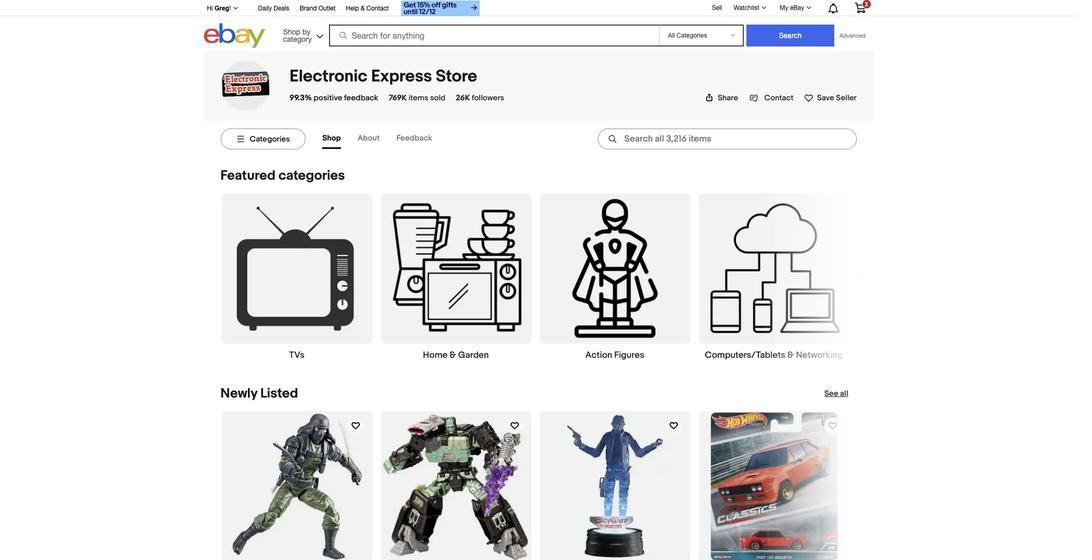 Task type: vqa. For each thing, say whether or not it's contained in the screenshot.
Networking
yes



Task type: locate. For each thing, give the bounding box(es) containing it.
& inside help & contact link
[[361, 5, 365, 12]]

express
[[371, 66, 432, 87]]

hot wheels car culture modern classics fiat 131 abarth : quick view image
[[699, 412, 849, 561]]

2 link
[[848, 0, 872, 15]]

&
[[361, 5, 365, 12], [450, 351, 456, 361], [788, 351, 794, 361]]

none submit inside 'shop by category' banner
[[747, 25, 834, 47]]

see all
[[824, 389, 848, 399]]

action
[[585, 351, 612, 361]]

advanced
[[840, 32, 866, 39]]

newly listed
[[221, 386, 298, 402]]

& right the home
[[450, 351, 456, 361]]

Search all 3,216 items field
[[598, 129, 857, 150]]

0 vertical spatial contact
[[366, 5, 389, 12]]

shop by category
[[283, 27, 312, 43]]

shop
[[283, 27, 300, 36], [322, 133, 341, 143]]

categories
[[250, 134, 290, 144]]

by
[[303, 27, 311, 36]]

garden
[[458, 351, 489, 361]]

my
[[780, 4, 788, 12]]

sell
[[712, 4, 722, 11]]

!
[[229, 5, 231, 12]]

share button
[[705, 93, 738, 103]]

0 horizontal spatial shop
[[283, 27, 300, 36]]

769k
[[389, 93, 407, 103]]

about
[[358, 133, 380, 143]]

greg
[[215, 5, 229, 12]]

tvs
[[289, 351, 305, 361]]

contact left save
[[764, 93, 794, 103]]

0 vertical spatial shop
[[283, 27, 300, 36]]

electronic express store link
[[290, 66, 477, 87]]

2 horizontal spatial &
[[788, 351, 794, 361]]

advanced link
[[834, 25, 871, 46]]

electronic
[[290, 66, 367, 87]]

0 horizontal spatial &
[[361, 5, 365, 12]]

hi
[[207, 5, 213, 12]]

watchlist link
[[728, 2, 771, 14]]

26k followers
[[456, 93, 504, 103]]

shop left by
[[283, 27, 300, 36]]

1 horizontal spatial &
[[450, 351, 456, 361]]

& right help
[[361, 5, 365, 12]]

shop left about
[[322, 133, 341, 143]]

brand outlet link
[[300, 3, 336, 15]]

see
[[824, 389, 838, 399]]

1 horizontal spatial shop
[[322, 133, 341, 143]]

category
[[283, 35, 312, 43]]

Search for anything text field
[[331, 26, 657, 46]]

0 horizontal spatial contact
[[366, 5, 389, 12]]

home
[[423, 351, 448, 361]]

tab list containing shop
[[322, 129, 449, 149]]

seller
[[836, 93, 857, 103]]

help & contact
[[346, 5, 389, 12]]

tab list
[[322, 129, 449, 149]]

2
[[865, 1, 868, 7]]

computers/tablets
[[705, 351, 786, 361]]

daily
[[258, 5, 272, 12]]

& left networking
[[788, 351, 794, 361]]

1 vertical spatial contact
[[764, 93, 794, 103]]

& inside computers/tablets & networking button
[[788, 351, 794, 361]]

& inside home & garden "button"
[[450, 351, 456, 361]]

electronic express store
[[290, 66, 477, 87]]

networking
[[796, 351, 843, 361]]

1 vertical spatial shop
[[322, 133, 341, 143]]

featured
[[221, 168, 276, 184]]

shop inside shop by category
[[283, 27, 300, 36]]

shop for shop by category
[[283, 27, 300, 36]]

action figures button
[[540, 194, 690, 361]]

followers
[[472, 93, 504, 103]]

feedback
[[344, 93, 378, 103]]

computers/tablets & networking button
[[699, 194, 849, 361]]

see all link
[[530, 389, 848, 407]]

None submit
[[747, 25, 834, 47]]

categories button
[[221, 129, 306, 150]]

computers/tablets & networking
[[705, 351, 843, 361]]

brand
[[300, 5, 317, 12]]

1 horizontal spatial contact
[[764, 93, 794, 103]]

contact
[[366, 5, 389, 12], [764, 93, 794, 103]]

help & contact link
[[346, 3, 389, 15]]

help
[[346, 5, 359, 12]]

contact right help
[[366, 5, 389, 12]]

all
[[840, 389, 848, 399]]



Task type: describe. For each thing, give the bounding box(es) containing it.
items
[[409, 93, 428, 103]]

ebay
[[790, 4, 804, 12]]

save seller button
[[804, 91, 857, 103]]

tvs button
[[222, 194, 372, 361]]

newly
[[221, 386, 257, 402]]

contact inside account navigation
[[366, 5, 389, 12]]

shop by category banner
[[201, 0, 873, 51]]

watchlist
[[734, 4, 759, 12]]

action figures
[[585, 351, 644, 361]]

daily deals
[[258, 5, 289, 12]]

hi greg !
[[207, 5, 231, 12]]

sell link
[[707, 4, 727, 11]]

home & garden button
[[381, 194, 531, 361]]

get an extra 15% off image
[[401, 1, 480, 16]]

listed
[[260, 386, 298, 402]]

share
[[718, 93, 738, 103]]

save
[[817, 93, 834, 103]]

positive
[[314, 93, 342, 103]]

daily deals link
[[258, 3, 289, 15]]

shop for shop
[[322, 133, 341, 143]]

save seller
[[817, 93, 857, 103]]

hasbro star wars the black series 6" hologram han solo action figure : quick view image
[[540, 412, 690, 561]]

my ebay
[[780, 4, 804, 12]]

99.3% positive feedback
[[290, 93, 378, 103]]

& for garden
[[450, 351, 456, 361]]

deals
[[274, 5, 289, 12]]

shop by category button
[[278, 23, 326, 46]]

home & garden
[[423, 351, 489, 361]]

contact link
[[750, 93, 794, 103]]

featured categories
[[221, 168, 345, 184]]

26k
[[456, 93, 470, 103]]

figures
[[614, 351, 644, 361]]

feedback
[[397, 133, 432, 143]]

store
[[436, 66, 477, 87]]

categories
[[279, 168, 345, 184]]

my ebay link
[[774, 2, 816, 14]]

sold
[[430, 93, 445, 103]]

electronic express store image
[[221, 71, 271, 101]]

& for networking
[[788, 351, 794, 361]]

brand outlet
[[300, 5, 336, 12]]

99.3%
[[290, 93, 312, 103]]

transformers universal monsters frankenstein x transformers frankentron figure : quick view image
[[381, 412, 531, 561]]

outlet
[[319, 5, 336, 12]]

769k items sold
[[389, 93, 445, 103]]

hasbro g.i. joe classified series 6" ralph "nunchuk" badducci, 80 action figure : quick view image
[[222, 412, 372, 561]]

account navigation
[[201, 0, 873, 18]]

& for contact
[[361, 5, 365, 12]]



